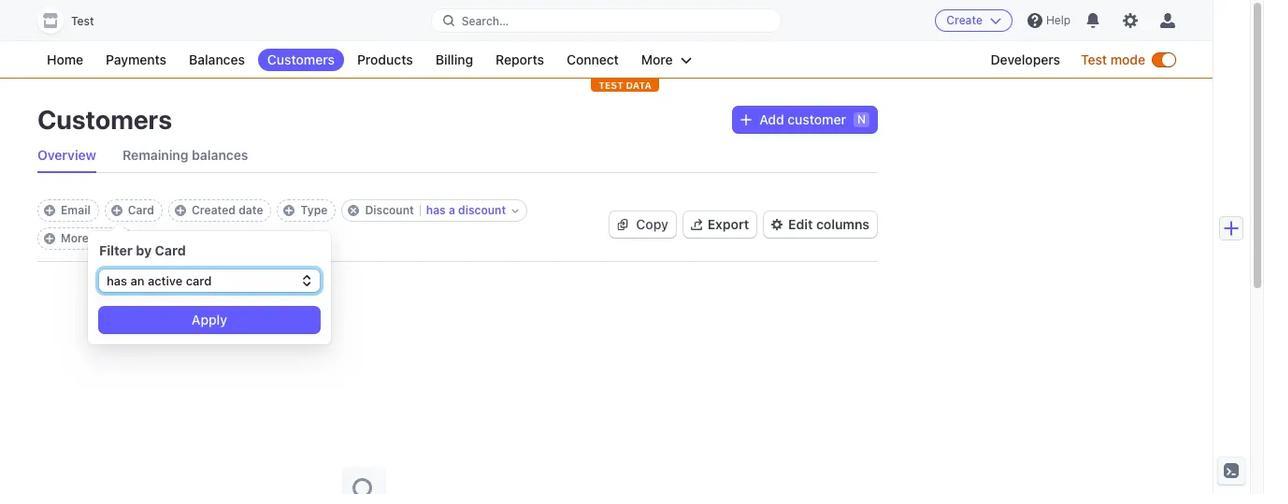 Task type: locate. For each thing, give the bounding box(es) containing it.
0 horizontal spatial more
[[61, 231, 89, 245]]

0 horizontal spatial svg image
[[618, 219, 629, 230]]

test
[[599, 80, 624, 91]]

by
[[136, 242, 152, 258]]

svg image left copy
[[618, 219, 629, 230]]

apply button
[[99, 307, 320, 333]]

a
[[449, 203, 455, 217]]

card
[[128, 203, 154, 217], [155, 242, 186, 258]]

remaining
[[123, 147, 189, 163]]

filters down add created date image
[[175, 231, 211, 247]]

connect link
[[558, 49, 629, 71]]

help
[[1047, 13, 1071, 27]]

test for test mode
[[1082, 51, 1108, 67]]

0 vertical spatial more
[[642, 51, 673, 67]]

products link
[[348, 49, 423, 71]]

reports link
[[487, 49, 554, 71]]

1 horizontal spatial svg image
[[741, 114, 752, 125]]

0 horizontal spatial card
[[128, 203, 154, 217]]

payments
[[106, 51, 167, 67]]

0 vertical spatial customers
[[268, 51, 335, 67]]

add created date image
[[175, 205, 186, 216]]

billing link
[[426, 49, 483, 71]]

1 horizontal spatial more
[[642, 51, 673, 67]]

test up home
[[71, 14, 94, 28]]

add customer
[[760, 111, 847, 127]]

more
[[642, 51, 673, 67], [61, 231, 89, 245]]

1 horizontal spatial card
[[155, 242, 186, 258]]

date
[[239, 203, 263, 217]]

developers
[[991, 51, 1061, 67]]

test left mode
[[1082, 51, 1108, 67]]

1 vertical spatial more
[[61, 231, 89, 245]]

balances
[[189, 51, 245, 67]]

0 horizontal spatial filters
[[92, 231, 124, 245]]

0 horizontal spatial test
[[71, 14, 94, 28]]

create button
[[936, 9, 1013, 32]]

filters down add card icon
[[92, 231, 124, 245]]

card right by at the left
[[155, 242, 186, 258]]

clear filters toolbar
[[37, 199, 595, 250]]

svg image inside copy popup button
[[618, 219, 629, 230]]

test
[[71, 14, 94, 28], [1082, 51, 1108, 67]]

customers left products
[[268, 51, 335, 67]]

balances
[[192, 147, 248, 163]]

more up data at the top
[[642, 51, 673, 67]]

add type image
[[284, 205, 295, 216]]

reports
[[496, 51, 544, 67]]

1 horizontal spatial filters
[[175, 231, 211, 247]]

1 vertical spatial svg image
[[618, 219, 629, 230]]

search…
[[462, 14, 509, 28]]

add card image
[[111, 205, 122, 216]]

remove discount image
[[348, 205, 360, 216]]

1 vertical spatial card
[[155, 242, 186, 258]]

add email image
[[44, 205, 55, 216]]

test inside button
[[71, 14, 94, 28]]

customers
[[268, 51, 335, 67], [37, 104, 172, 135]]

mode
[[1111, 51, 1146, 67]]

svg image left add
[[741, 114, 752, 125]]

filters for clear filters
[[175, 231, 211, 247]]

billing
[[436, 51, 473, 67]]

Search… search field
[[432, 9, 782, 32]]

more inside button
[[642, 51, 673, 67]]

more right the add more filters icon
[[61, 231, 89, 245]]

card right add card icon
[[128, 203, 154, 217]]

type
[[301, 203, 328, 217]]

1 horizontal spatial test
[[1082, 51, 1108, 67]]

email
[[61, 203, 91, 217]]

tab list
[[37, 138, 878, 173]]

customers up overview
[[37, 104, 172, 135]]

filters
[[175, 231, 211, 247], [92, 231, 124, 245]]

card inside clear filters toolbar
[[128, 203, 154, 217]]

created
[[192, 203, 236, 217]]

apply
[[192, 312, 227, 327]]

connect
[[567, 51, 619, 67]]

copy
[[637, 216, 669, 232]]

0 horizontal spatial customers
[[37, 104, 172, 135]]

export button
[[684, 211, 757, 238]]

0 vertical spatial svg image
[[741, 114, 752, 125]]

1 vertical spatial test
[[1082, 51, 1108, 67]]

0 vertical spatial test
[[71, 14, 94, 28]]

add
[[760, 111, 785, 127]]

svg image
[[741, 114, 752, 125], [618, 219, 629, 230]]

filter
[[99, 242, 133, 258]]

0 vertical spatial card
[[128, 203, 154, 217]]

more inside clear filters toolbar
[[61, 231, 89, 245]]

help button
[[1021, 6, 1079, 36]]



Task type: describe. For each thing, give the bounding box(es) containing it.
more filters
[[61, 231, 124, 245]]

filters for more filters
[[92, 231, 124, 245]]

customers link
[[258, 49, 344, 71]]

developers link
[[982, 49, 1070, 71]]

payments link
[[96, 49, 176, 71]]

test data
[[599, 80, 652, 91]]

edit
[[789, 216, 813, 232]]

n
[[858, 112, 866, 126]]

home
[[47, 51, 83, 67]]

products
[[357, 51, 413, 67]]

more button
[[632, 49, 701, 71]]

test button
[[37, 7, 113, 34]]

overview link
[[37, 138, 96, 172]]

overview
[[37, 147, 96, 163]]

remaining balances
[[123, 147, 248, 163]]

discount
[[458, 203, 506, 217]]

edit columns button
[[765, 211, 878, 238]]

home link
[[37, 49, 93, 71]]

has a discount
[[426, 203, 506, 217]]

more for more
[[642, 51, 673, 67]]

remaining balances link
[[123, 138, 248, 172]]

Search… text field
[[432, 9, 782, 32]]

1 horizontal spatial customers
[[268, 51, 335, 67]]

clear filters
[[138, 231, 211, 247]]

create
[[947, 13, 983, 27]]

created date
[[192, 203, 263, 217]]

has
[[426, 203, 446, 217]]

test for test
[[71, 14, 94, 28]]

customer
[[788, 111, 847, 127]]

data
[[626, 80, 652, 91]]

columns
[[817, 216, 870, 232]]

copy button
[[610, 211, 676, 238]]

filter by card
[[99, 242, 186, 258]]

edit discount image
[[512, 207, 519, 214]]

test mode
[[1082, 51, 1146, 67]]

export
[[708, 216, 750, 232]]

clear filters button
[[138, 231, 211, 247]]

clear
[[138, 231, 171, 247]]

add more filters image
[[44, 233, 55, 244]]

1 vertical spatial customers
[[37, 104, 172, 135]]

tab list containing overview
[[37, 138, 878, 173]]

balances link
[[180, 49, 254, 71]]

edit columns
[[789, 216, 870, 232]]

discount
[[365, 203, 414, 217]]

more for more filters
[[61, 231, 89, 245]]



Task type: vqa. For each thing, say whether or not it's contained in the screenshot.
columns
yes



